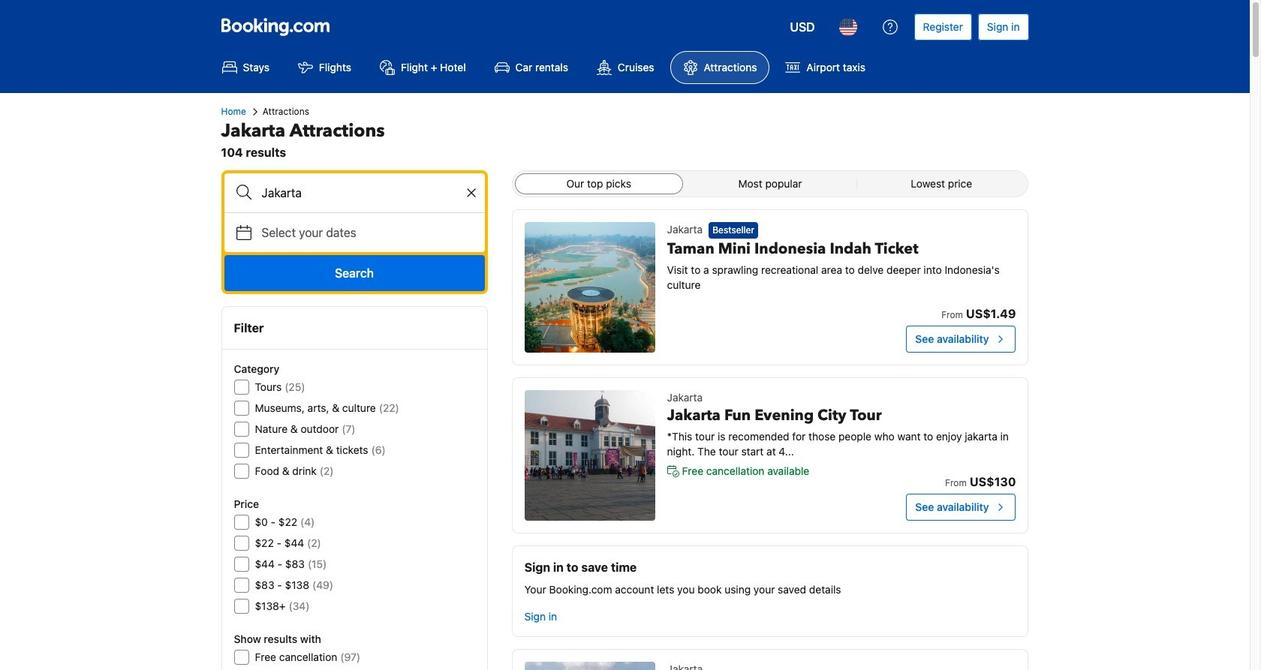 Task type: describe. For each thing, give the bounding box(es) containing it.
Where are you going? search field
[[224, 173, 485, 213]]

booking.com image
[[221, 18, 329, 36]]

taman mini indonesia indah ticket image
[[525, 222, 655, 353]]



Task type: vqa. For each thing, say whether or not it's contained in the screenshot.
Where are you going? search box
yes



Task type: locate. For each thing, give the bounding box(es) containing it.
jakarta half-day highlights tour image
[[525, 662, 655, 671]]

jakarta fun evening city tour image
[[525, 390, 655, 521]]



